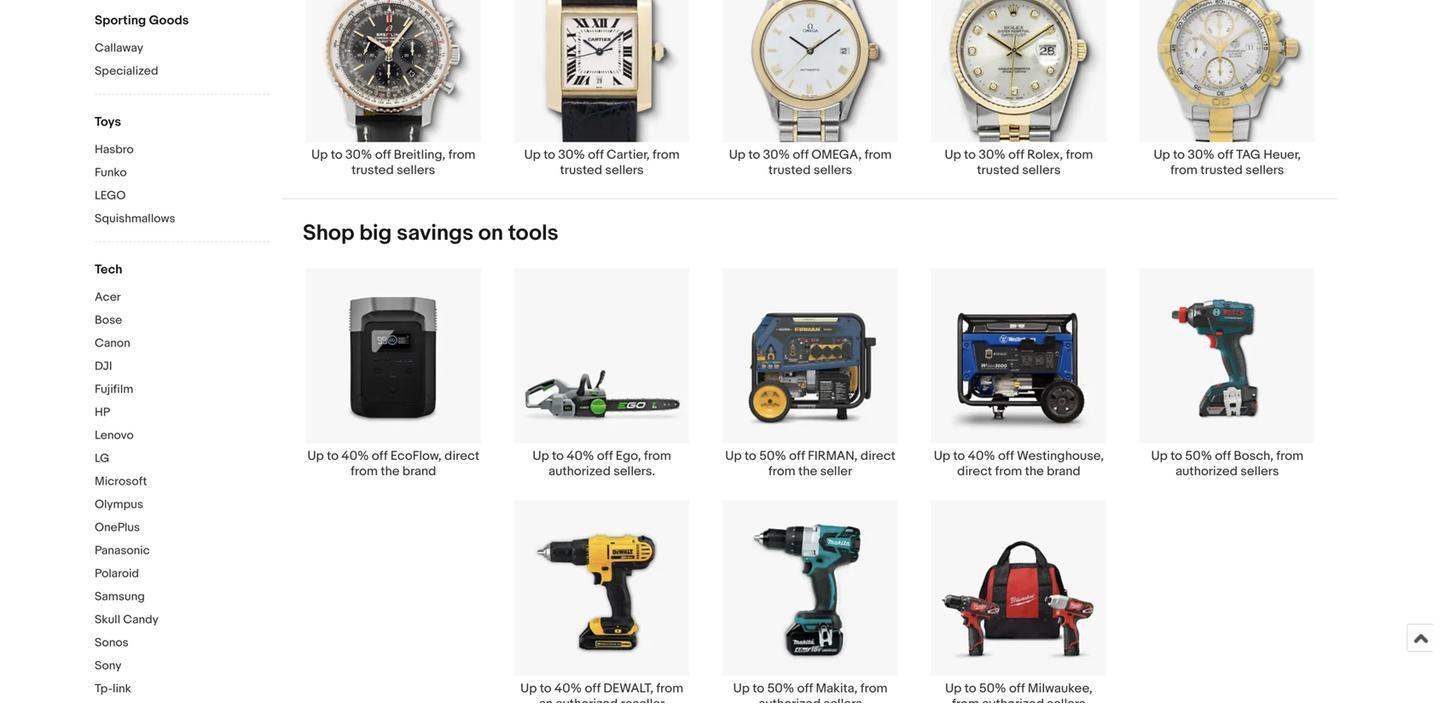 Task type: describe. For each thing, give the bounding box(es) containing it.
to for up to 40% off westinghouse, direct from the brand
[[954, 449, 965, 464]]

30% for omega,
[[763, 147, 790, 162]]

sellers for up to 50% off makita, from authorized sellers
[[824, 696, 863, 703]]

omega,
[[812, 147, 862, 162]]

rolex,
[[1028, 147, 1064, 162]]

cartier,
[[607, 147, 650, 162]]

up to 40% off ego, from authorized sellers.
[[533, 449, 671, 479]]

up to 30% off omega, from trusted sellers
[[729, 147, 892, 178]]

up to 40% off ego, from authorized sellers. link
[[498, 267, 706, 479]]

sonos
[[95, 636, 129, 650]]

50% for firman,
[[760, 449, 787, 464]]

to for up to 30% off breitling, from trusted sellers
[[331, 147, 343, 162]]

sellers.
[[614, 464, 656, 479]]

to for up to 50% off milwaukee, from authorized sellers
[[965, 681, 977, 696]]

from for up to 30% off breitling, from trusted sellers
[[449, 147, 476, 162]]

direct for up to 40% off ecoflow, direct from the brand
[[445, 449, 480, 464]]

dewalt,
[[604, 681, 654, 696]]

dji link
[[95, 359, 270, 376]]

up to 40% off westinghouse, direct from the brand link
[[915, 267, 1124, 479]]

up to 50% off makita, from authorized sellers link
[[706, 500, 915, 703]]

40% for dewalt,
[[555, 681, 582, 696]]

olympus
[[95, 498, 143, 512]]

from inside up to 40% off westinghouse, direct from the brand
[[996, 464, 1023, 479]]

up to 50% off bosch, from authorized sellers
[[1152, 449, 1304, 479]]

panasonic link
[[95, 544, 270, 560]]

up to 30% off tag heuer, from trusted sellers
[[1154, 147, 1302, 178]]

up to 50% off firman, direct from the seller link
[[706, 267, 915, 479]]

reseller
[[621, 696, 665, 703]]

up to 30% off cartier, from trusted sellers link
[[498, 0, 706, 178]]

up to 30% off breitling, from trusted sellers link
[[289, 0, 498, 178]]

sellers for up to 30% off cartier, from trusted sellers
[[605, 162, 644, 178]]

skull candy link
[[95, 613, 270, 629]]

sellers for up to 30% off rolex, from trusted sellers
[[1023, 162, 1061, 178]]

sellers for up to 30% off omega, from trusted sellers
[[814, 162, 853, 178]]

oneplus link
[[95, 521, 270, 537]]

trusted for rolex,
[[977, 162, 1020, 178]]

off for makita,
[[797, 681, 813, 696]]

funko
[[95, 166, 127, 180]]

hasbro funko lego squishmallows
[[95, 143, 175, 226]]

tag
[[1237, 147, 1261, 162]]

direct for up to 50% off firman, direct from the seller
[[861, 449, 896, 464]]

sporting goods
[[95, 13, 189, 28]]

off for rolex,
[[1009, 147, 1025, 162]]

up to 30% off rolex, from trusted sellers
[[945, 147, 1094, 178]]

shop big savings on tools
[[303, 220, 559, 247]]

heuer,
[[1264, 147, 1302, 162]]

squishmallows
[[95, 212, 175, 226]]

40% for ecoflow,
[[342, 449, 369, 464]]

ego,
[[616, 449, 641, 464]]

up to 40% off westinghouse, direct from the brand
[[934, 449, 1104, 479]]

polaroid
[[95, 567, 139, 581]]

to for up to 50% off makita, from authorized sellers
[[753, 681, 765, 696]]

from for up to 40% off ego, from authorized sellers.
[[644, 449, 671, 464]]

trusted inside up to 30% off tag heuer, from trusted sellers
[[1201, 162, 1243, 178]]

westinghouse,
[[1017, 449, 1104, 464]]

brand for westinghouse,
[[1047, 464, 1081, 479]]

up for up to 30% off breitling, from trusted sellers
[[311, 147, 328, 162]]

up to 40% off ecoflow, direct from the brand link
[[289, 267, 498, 479]]

from for up to 30% off rolex, from trusted sellers
[[1066, 147, 1094, 162]]

authorized for up to 50% off makita, from authorized sellers
[[759, 696, 821, 703]]

bose link
[[95, 313, 270, 329]]

acer
[[95, 290, 121, 305]]

oneplus
[[95, 521, 140, 535]]

from for up to 30% off cartier, from trusted sellers
[[653, 147, 680, 162]]

up for up to 40% off ecoflow, direct from the brand
[[308, 449, 324, 464]]

samsung link
[[95, 590, 270, 606]]

up to 30% off omega, from trusted sellers link
[[706, 0, 915, 178]]

candy
[[123, 613, 159, 627]]

off for dewalt,
[[585, 681, 601, 696]]

to for up to 30% off rolex, from trusted sellers
[[964, 147, 976, 162]]

to for up to 40% off dewalt, from an authorized reseller
[[540, 681, 552, 696]]

callaway link
[[95, 41, 270, 57]]

lg link
[[95, 451, 270, 468]]

funko link
[[95, 166, 270, 182]]

from for up to 30% off omega, from trusted sellers
[[865, 147, 892, 162]]

sony
[[95, 659, 122, 673]]

up for up to 40% off westinghouse, direct from the brand
[[934, 449, 951, 464]]

canon link
[[95, 336, 270, 352]]

up for up to 40% off dewalt, from an authorized reseller
[[521, 681, 537, 696]]

hasbro link
[[95, 143, 270, 159]]

olympus link
[[95, 498, 270, 514]]

sony link
[[95, 659, 270, 675]]

from inside up to 40% off ecoflow, direct from the brand
[[351, 464, 378, 479]]

bosch,
[[1234, 449, 1274, 464]]

from for up to 50% off makita, from authorized sellers
[[861, 681, 888, 696]]

squishmallows link
[[95, 212, 270, 228]]

50% for makita,
[[768, 681, 795, 696]]

callaway
[[95, 41, 143, 55]]

authorized for up to 50% off bosch, from authorized sellers
[[1176, 464, 1238, 479]]

40% for ego,
[[567, 449, 594, 464]]

trusted for breitling,
[[352, 162, 394, 178]]

hp
[[95, 405, 110, 420]]

microsoft link
[[95, 475, 270, 491]]

canon
[[95, 336, 130, 351]]

off for firman,
[[790, 449, 805, 464]]

sellers for up to 50% off bosch, from authorized sellers
[[1241, 464, 1280, 479]]

milwaukee,
[[1028, 681, 1093, 696]]

to for up to 50% off firman, direct from the seller
[[745, 449, 757, 464]]

to for up to 50% off bosch, from authorized sellers
[[1171, 449, 1183, 464]]

the for firman,
[[799, 464, 818, 479]]

sellers inside up to 30% off tag heuer, from trusted sellers
[[1246, 162, 1285, 178]]

up to 30% off breitling, from trusted sellers
[[311, 147, 476, 178]]

authorized for up to 40% off ego, from authorized sellers.
[[549, 464, 611, 479]]

skull
[[95, 613, 120, 627]]



Task type: vqa. For each thing, say whether or not it's contained in the screenshot.
the Up to 30% off Cartier, from trusted sellers
yes



Task type: locate. For each thing, give the bounding box(es) containing it.
up for up to 50% off makita, from authorized sellers
[[734, 681, 750, 696]]

40% left "ego,"
[[567, 449, 594, 464]]

2 horizontal spatial the
[[1025, 464, 1044, 479]]

tools
[[508, 220, 559, 247]]

up for up to 50% off milwaukee, from authorized sellers
[[946, 681, 962, 696]]

off inside up to 40% off westinghouse, direct from the brand
[[999, 449, 1014, 464]]

off inside up to 30% off rolex, from trusted sellers
[[1009, 147, 1025, 162]]

trusted left rolex,
[[977, 162, 1020, 178]]

direct for up to 40% off westinghouse, direct from the brand
[[958, 464, 993, 479]]

trusted inside up to 30% off rolex, from trusted sellers
[[977, 162, 1020, 178]]

lg
[[95, 451, 110, 466]]

50% for bosch,
[[1186, 449, 1213, 464]]

30% inside up to 30% off tag heuer, from trusted sellers
[[1188, 147, 1215, 162]]

the
[[381, 464, 400, 479], [799, 464, 818, 479], [1025, 464, 1044, 479]]

to inside up to 50% off makita, from authorized sellers
[[753, 681, 765, 696]]

up inside up to 50% off makita, from authorized sellers
[[734, 681, 750, 696]]

sellers inside up to 30% off omega, from trusted sellers
[[814, 162, 853, 178]]

tp-
[[95, 682, 113, 696]]

off left the breitling,
[[375, 147, 391, 162]]

sellers for up to 50% off milwaukee, from authorized sellers
[[1048, 696, 1086, 703]]

lego link
[[95, 189, 270, 205]]

panasonic
[[95, 544, 150, 558]]

30% for breitling,
[[346, 147, 372, 162]]

from inside up to 30% off omega, from trusted sellers
[[865, 147, 892, 162]]

50% inside up to 50% off bosch, from authorized sellers
[[1186, 449, 1213, 464]]

authorized inside up to 40% off dewalt, from an authorized reseller
[[556, 696, 618, 703]]

50% left makita,
[[768, 681, 795, 696]]

fujifilm
[[95, 382, 133, 397]]

1 vertical spatial list
[[282, 267, 1339, 703]]

up to 40% off dewalt, from an authorized reseller
[[521, 681, 684, 703]]

50% left bosch,
[[1186, 449, 1213, 464]]

2 the from the left
[[799, 464, 818, 479]]

up to 50% off makita, from authorized sellers
[[734, 681, 888, 703]]

3 30% from the left
[[763, 147, 790, 162]]

direct inside up to 40% off westinghouse, direct from the brand
[[958, 464, 993, 479]]

up to 30% off cartier, from trusted sellers
[[524, 147, 680, 178]]

dji
[[95, 359, 112, 374]]

goods
[[149, 13, 189, 28]]

off for cartier,
[[588, 147, 604, 162]]

direct
[[445, 449, 480, 464], [861, 449, 896, 464], [958, 464, 993, 479]]

off left "ego,"
[[597, 449, 613, 464]]

3 trusted from the left
[[769, 162, 811, 178]]

sellers inside up to 30% off breitling, from trusted sellers
[[397, 162, 435, 178]]

off inside 'up to 40% off ego, from authorized sellers.'
[[597, 449, 613, 464]]

off left firman,
[[790, 449, 805, 464]]

from for up to 40% off dewalt, from an authorized reseller
[[657, 681, 684, 696]]

sellers for up to 30% off breitling, from trusted sellers
[[397, 162, 435, 178]]

off inside up to 30% off tag heuer, from trusted sellers
[[1218, 147, 1234, 162]]

up to 50% off milwaukee, from authorized sellers
[[946, 681, 1093, 703]]

up to 30% off tag heuer, from trusted sellers link
[[1124, 0, 1332, 178]]

to inside up to 30% off omega, from trusted sellers
[[749, 147, 761, 162]]

authorized inside up to 50% off bosch, from authorized sellers
[[1176, 464, 1238, 479]]

off left cartier,
[[588, 147, 604, 162]]

off inside up to 40% off ecoflow, direct from the brand
[[372, 449, 388, 464]]

2 list from the top
[[282, 267, 1339, 703]]

30% for tag
[[1188, 147, 1215, 162]]

to
[[331, 147, 343, 162], [544, 147, 556, 162], [749, 147, 761, 162], [964, 147, 976, 162], [1174, 147, 1185, 162], [327, 449, 339, 464], [552, 449, 564, 464], [745, 449, 757, 464], [954, 449, 965, 464], [1171, 449, 1183, 464], [540, 681, 552, 696], [753, 681, 765, 696], [965, 681, 977, 696]]

50% for milwaukee,
[[980, 681, 1007, 696]]

up for up to 40% off ego, from authorized sellers.
[[533, 449, 549, 464]]

the for westinghouse,
[[1025, 464, 1044, 479]]

0 horizontal spatial the
[[381, 464, 400, 479]]

50% left firman,
[[760, 449, 787, 464]]

from inside up to 30% off rolex, from trusted sellers
[[1066, 147, 1094, 162]]

brand inside up to 40% off ecoflow, direct from the brand
[[403, 464, 436, 479]]

50% inside up to 50% off makita, from authorized sellers
[[768, 681, 795, 696]]

trusted left heuer,
[[1201, 162, 1243, 178]]

to for up to 30% off tag heuer, from trusted sellers
[[1174, 147, 1185, 162]]

specialized
[[95, 64, 158, 79]]

off left milwaukee, in the right bottom of the page
[[1010, 681, 1025, 696]]

4 30% from the left
[[979, 147, 1006, 162]]

0 horizontal spatial direct
[[445, 449, 480, 464]]

to inside up to 40% off dewalt, from an authorized reseller
[[540, 681, 552, 696]]

from inside 'up to 40% off ego, from authorized sellers.'
[[644, 449, 671, 464]]

2 horizontal spatial direct
[[958, 464, 993, 479]]

40% inside 'up to 40% off ego, from authorized sellers.'
[[567, 449, 594, 464]]

off left westinghouse,
[[999, 449, 1014, 464]]

off left ecoflow, in the left of the page
[[372, 449, 388, 464]]

list containing up to 30% off breitling, from trusted sellers
[[282, 0, 1339, 198]]

brand for ecoflow,
[[403, 464, 436, 479]]

trusted
[[352, 162, 394, 178], [560, 162, 603, 178], [769, 162, 811, 178], [977, 162, 1020, 178], [1201, 162, 1243, 178]]

2 trusted from the left
[[560, 162, 603, 178]]

1 horizontal spatial the
[[799, 464, 818, 479]]

up inside up to 40% off ecoflow, direct from the brand
[[308, 449, 324, 464]]

off left bosch,
[[1216, 449, 1231, 464]]

from for up to 50% off bosch, from authorized sellers
[[1277, 449, 1304, 464]]

sellers inside up to 50% off bosch, from authorized sellers
[[1241, 464, 1280, 479]]

30% left omega,
[[763, 147, 790, 162]]

authorized inside 'up to 40% off ego, from authorized sellers.'
[[549, 464, 611, 479]]

lenovo
[[95, 428, 134, 443]]

list
[[282, 0, 1339, 198], [282, 267, 1339, 703]]

big
[[359, 220, 392, 247]]

toys
[[95, 114, 121, 130]]

off inside "up to 50% off milwaukee, from authorized sellers"
[[1010, 681, 1025, 696]]

sellers inside up to 50% off makita, from authorized sellers
[[824, 696, 863, 703]]

off inside up to 50% off firman, direct from the seller
[[790, 449, 805, 464]]

30%
[[346, 147, 372, 162], [558, 147, 585, 162], [763, 147, 790, 162], [979, 147, 1006, 162], [1188, 147, 1215, 162]]

trusted left cartier,
[[560, 162, 603, 178]]

the for ecoflow,
[[381, 464, 400, 479]]

seller
[[821, 464, 853, 479]]

40% left westinghouse,
[[968, 449, 996, 464]]

up for up to 30% off cartier, from trusted sellers
[[524, 147, 541, 162]]

40% inside up to 40% off dewalt, from an authorized reseller
[[555, 681, 582, 696]]

off left tag
[[1218, 147, 1234, 162]]

up inside up to 30% off omega, from trusted sellers
[[729, 147, 746, 162]]

to inside up to 30% off tag heuer, from trusted sellers
[[1174, 147, 1185, 162]]

sporting
[[95, 13, 146, 28]]

the inside up to 50% off firman, direct from the seller
[[799, 464, 818, 479]]

off for milwaukee,
[[1010, 681, 1025, 696]]

40% right an
[[555, 681, 582, 696]]

to for up to 40% off ecoflow, direct from the brand
[[327, 449, 339, 464]]

up inside 'up to 40% off ego, from authorized sellers.'
[[533, 449, 549, 464]]

the inside up to 40% off westinghouse, direct from the brand
[[1025, 464, 1044, 479]]

trusted inside up to 30% off breitling, from trusted sellers
[[352, 162, 394, 178]]

brand inside up to 40% off westinghouse, direct from the brand
[[1047, 464, 1081, 479]]

to inside 'up to 40% off ego, from authorized sellers.'
[[552, 449, 564, 464]]

up inside up to 30% off tag heuer, from trusted sellers
[[1154, 147, 1171, 162]]

direct inside up to 50% off firman, direct from the seller
[[861, 449, 896, 464]]

30% inside up to 30% off omega, from trusted sellers
[[763, 147, 790, 162]]

to inside up to 30% off cartier, from trusted sellers
[[544, 147, 556, 162]]

up inside up to 50% off bosch, from authorized sellers
[[1152, 449, 1168, 464]]

makita,
[[816, 681, 858, 696]]

from inside up to 50% off firman, direct from the seller
[[769, 464, 796, 479]]

off left omega,
[[793, 147, 809, 162]]

30% left cartier,
[[558, 147, 585, 162]]

lego
[[95, 189, 126, 203]]

30% for rolex,
[[979, 147, 1006, 162]]

brand
[[403, 464, 436, 479], [1047, 464, 1081, 479]]

30% inside up to 30% off cartier, from trusted sellers
[[558, 147, 585, 162]]

up to 30% off rolex, from trusted sellers link
[[915, 0, 1124, 178]]

authorized for up to 50% off milwaukee, from authorized sellers
[[982, 696, 1045, 703]]

up for up to 50% off firman, direct from the seller
[[726, 449, 742, 464]]

off for omega,
[[793, 147, 809, 162]]

1 the from the left
[[381, 464, 400, 479]]

up inside up to 50% off firman, direct from the seller
[[726, 449, 742, 464]]

50% inside up to 50% off firman, direct from the seller
[[760, 449, 787, 464]]

trusted for cartier,
[[560, 162, 603, 178]]

from inside up to 50% off makita, from authorized sellers
[[861, 681, 888, 696]]

sellers
[[397, 162, 435, 178], [605, 162, 644, 178], [814, 162, 853, 178], [1023, 162, 1061, 178], [1246, 162, 1285, 178], [1241, 464, 1280, 479], [824, 696, 863, 703], [1048, 696, 1086, 703]]

to for up to 30% off omega, from trusted sellers
[[749, 147, 761, 162]]

5 trusted from the left
[[1201, 162, 1243, 178]]

up to 50% off bosch, from authorized sellers link
[[1124, 267, 1332, 479]]

on
[[479, 220, 504, 247]]

up for up to 50% off bosch, from authorized sellers
[[1152, 449, 1168, 464]]

tech
[[95, 262, 122, 277]]

tp-link link
[[95, 682, 270, 698]]

from inside up to 30% off tag heuer, from trusted sellers
[[1171, 162, 1198, 178]]

list containing up to 40% off ecoflow, direct from the brand
[[282, 267, 1339, 703]]

acer bose canon dji fujifilm hp lenovo lg microsoft olympus oneplus panasonic polaroid samsung skull candy sonos sony tp-link
[[95, 290, 159, 696]]

sellers inside "up to 50% off milwaukee, from authorized sellers"
[[1048, 696, 1086, 703]]

from for up to 50% off milwaukee, from authorized sellers
[[953, 696, 980, 703]]

off inside up to 30% off cartier, from trusted sellers
[[588, 147, 604, 162]]

acer link
[[95, 290, 270, 306]]

50% left milwaukee, in the right bottom of the page
[[980, 681, 1007, 696]]

up inside up to 30% off rolex, from trusted sellers
[[945, 147, 962, 162]]

bose
[[95, 313, 122, 328]]

up inside up to 40% off westinghouse, direct from the brand
[[934, 449, 951, 464]]

off left makita,
[[797, 681, 813, 696]]

breitling,
[[394, 147, 446, 162]]

3 the from the left
[[1025, 464, 1044, 479]]

50% inside "up to 50% off milwaukee, from authorized sellers"
[[980, 681, 1007, 696]]

30% inside up to 30% off breitling, from trusted sellers
[[346, 147, 372, 162]]

from inside up to 50% off bosch, from authorized sellers
[[1277, 449, 1304, 464]]

authorized inside "up to 50% off milwaukee, from authorized sellers"
[[982, 696, 1045, 703]]

to inside up to 50% off firman, direct from the seller
[[745, 449, 757, 464]]

up for up to 30% off rolex, from trusted sellers
[[945, 147, 962, 162]]

5 30% from the left
[[1188, 147, 1215, 162]]

up to 50% off milwaukee, from authorized sellers link
[[915, 500, 1124, 703]]

50%
[[760, 449, 787, 464], [1186, 449, 1213, 464], [768, 681, 795, 696], [980, 681, 1007, 696]]

off inside up to 30% off breitling, from trusted sellers
[[375, 147, 391, 162]]

1 horizontal spatial direct
[[861, 449, 896, 464]]

to inside "up to 50% off milwaukee, from authorized sellers"
[[965, 681, 977, 696]]

up to 40% off dewalt, from an authorized reseller link
[[498, 500, 706, 703]]

trusted left omega,
[[769, 162, 811, 178]]

1 trusted from the left
[[352, 162, 394, 178]]

to inside up to 40% off ecoflow, direct from the brand
[[327, 449, 339, 464]]

trusted for omega,
[[769, 162, 811, 178]]

firman,
[[808, 449, 858, 464]]

to for up to 40% off ego, from authorized sellers.
[[552, 449, 564, 464]]

up inside up to 30% off breitling, from trusted sellers
[[311, 147, 328, 162]]

direct inside up to 40% off ecoflow, direct from the brand
[[445, 449, 480, 464]]

1 brand from the left
[[403, 464, 436, 479]]

trusted up big in the left of the page
[[352, 162, 394, 178]]

40% inside up to 40% off westinghouse, direct from the brand
[[968, 449, 996, 464]]

40% for westinghouse,
[[968, 449, 996, 464]]

lenovo link
[[95, 428, 270, 445]]

30% left rolex,
[[979, 147, 1006, 162]]

40% inside up to 40% off ecoflow, direct from the brand
[[342, 449, 369, 464]]

off for tag
[[1218, 147, 1234, 162]]

off inside up to 40% off dewalt, from an authorized reseller
[[585, 681, 601, 696]]

specialized link
[[95, 64, 270, 80]]

40% left ecoflow, in the left of the page
[[342, 449, 369, 464]]

off inside up to 50% off bosch, from authorized sellers
[[1216, 449, 1231, 464]]

to inside up to 30% off breitling, from trusted sellers
[[331, 147, 343, 162]]

hasbro
[[95, 143, 134, 157]]

ecoflow,
[[391, 449, 442, 464]]

to inside up to 30% off rolex, from trusted sellers
[[964, 147, 976, 162]]

30% inside up to 30% off rolex, from trusted sellers
[[979, 147, 1006, 162]]

1 30% from the left
[[346, 147, 372, 162]]

40%
[[342, 449, 369, 464], [567, 449, 594, 464], [968, 449, 996, 464], [555, 681, 582, 696]]

sellers inside up to 30% off rolex, from trusted sellers
[[1023, 162, 1061, 178]]

from inside "up to 50% off milwaukee, from authorized sellers"
[[953, 696, 980, 703]]

to for up to 30% off cartier, from trusted sellers
[[544, 147, 556, 162]]

2 30% from the left
[[558, 147, 585, 162]]

up to 50% off firman, direct from the seller
[[726, 449, 896, 479]]

samsung
[[95, 590, 145, 604]]

hp link
[[95, 405, 270, 422]]

off left dewalt,
[[585, 681, 601, 696]]

callaway specialized
[[95, 41, 158, 79]]

trusted inside up to 30% off cartier, from trusted sellers
[[560, 162, 603, 178]]

off inside up to 30% off omega, from trusted sellers
[[793, 147, 809, 162]]

4 trusted from the left
[[977, 162, 1020, 178]]

to inside up to 50% off bosch, from authorized sellers
[[1171, 449, 1183, 464]]

savings
[[397, 220, 474, 247]]

off for breitling,
[[375, 147, 391, 162]]

sellers inside up to 30% off cartier, from trusted sellers
[[605, 162, 644, 178]]

1 horizontal spatial brand
[[1047, 464, 1081, 479]]

2 brand from the left
[[1047, 464, 1081, 479]]

off for bosch,
[[1216, 449, 1231, 464]]

30% for cartier,
[[558, 147, 585, 162]]

off inside up to 50% off makita, from authorized sellers
[[797, 681, 813, 696]]

sonos link
[[95, 636, 270, 652]]

off for westinghouse,
[[999, 449, 1014, 464]]

fujifilm link
[[95, 382, 270, 399]]

off for ego,
[[597, 449, 613, 464]]

polaroid link
[[95, 567, 270, 583]]

0 horizontal spatial brand
[[403, 464, 436, 479]]

up for up to 30% off omega, from trusted sellers
[[729, 147, 746, 162]]

link
[[113, 682, 131, 696]]

30% left tag
[[1188, 147, 1215, 162]]

up
[[311, 147, 328, 162], [524, 147, 541, 162], [729, 147, 746, 162], [945, 147, 962, 162], [1154, 147, 1171, 162], [308, 449, 324, 464], [533, 449, 549, 464], [726, 449, 742, 464], [934, 449, 951, 464], [1152, 449, 1168, 464], [521, 681, 537, 696], [734, 681, 750, 696], [946, 681, 962, 696]]

0 vertical spatial list
[[282, 0, 1339, 198]]

to inside up to 40% off westinghouse, direct from the brand
[[954, 449, 965, 464]]

microsoft
[[95, 475, 147, 489]]

30% left the breitling,
[[346, 147, 372, 162]]

up inside up to 40% off dewalt, from an authorized reseller
[[521, 681, 537, 696]]

shop
[[303, 220, 355, 247]]

off
[[375, 147, 391, 162], [588, 147, 604, 162], [793, 147, 809, 162], [1009, 147, 1025, 162], [1218, 147, 1234, 162], [372, 449, 388, 464], [597, 449, 613, 464], [790, 449, 805, 464], [999, 449, 1014, 464], [1216, 449, 1231, 464], [585, 681, 601, 696], [797, 681, 813, 696], [1010, 681, 1025, 696]]

authorized inside up to 50% off makita, from authorized sellers
[[759, 696, 821, 703]]

up inside up to 30% off cartier, from trusted sellers
[[524, 147, 541, 162]]

up to 40% off ecoflow, direct from the brand
[[308, 449, 480, 479]]

an
[[539, 696, 553, 703]]

authorized
[[549, 464, 611, 479], [1176, 464, 1238, 479], [556, 696, 618, 703], [759, 696, 821, 703], [982, 696, 1045, 703]]

1 list from the top
[[282, 0, 1339, 198]]

off for ecoflow,
[[372, 449, 388, 464]]

off left rolex,
[[1009, 147, 1025, 162]]

from inside up to 30% off cartier, from trusted sellers
[[653, 147, 680, 162]]

up for up to 30% off tag heuer, from trusted sellers
[[1154, 147, 1171, 162]]

the inside up to 40% off ecoflow, direct from the brand
[[381, 464, 400, 479]]

from inside up to 40% off dewalt, from an authorized reseller
[[657, 681, 684, 696]]

from inside up to 30% off breitling, from trusted sellers
[[449, 147, 476, 162]]

up inside "up to 50% off milwaukee, from authorized sellers"
[[946, 681, 962, 696]]

trusted inside up to 30% off omega, from trusted sellers
[[769, 162, 811, 178]]



